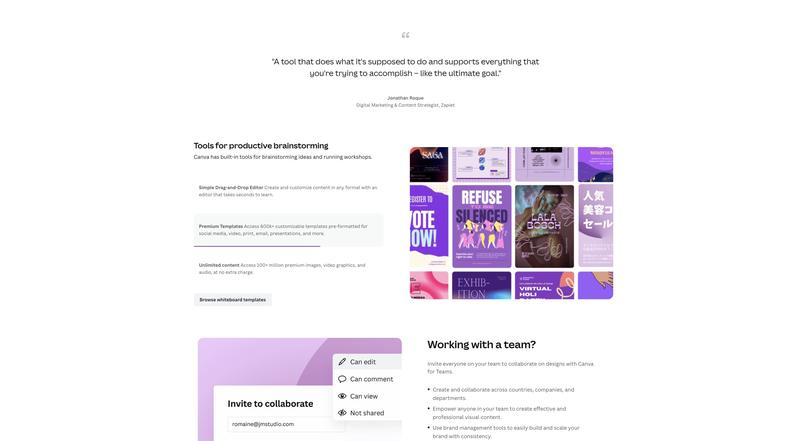 Task type: describe. For each thing, give the bounding box(es) containing it.
content
[[399, 102, 417, 108]]

audio,
[[199, 270, 212, 276]]

anyone
[[458, 406, 476, 413]]

1 horizontal spatial that
[[298, 56, 314, 67]]

supposed
[[368, 56, 406, 67]]

–
[[414, 68, 419, 78]]

across
[[492, 387, 508, 394]]

1 on from the left
[[468, 361, 474, 368]]

ultimate
[[449, 68, 480, 78]]

built-
[[221, 154, 234, 161]]

a
[[496, 338, 502, 352]]

email,
[[256, 231, 269, 237]]

easily
[[514, 425, 528, 432]]

drop
[[238, 185, 249, 191]]

pre-
[[329, 224, 338, 230]]

effective
[[534, 406, 556, 413]]

content.
[[481, 414, 502, 421]]

does
[[316, 56, 334, 67]]

collaborate inside create and collaborate across countries, companies, and departments.
[[462, 387, 490, 394]]

customizable
[[275, 224, 305, 230]]

jonathan
[[388, 95, 409, 101]]

for inside access 600k+ customizable templates pre-formatted for social media, video, print, email, presentations, and more.
[[361, 224, 368, 230]]

designs
[[546, 361, 565, 368]]

marketing
[[372, 102, 393, 108]]

an
[[372, 185, 377, 191]]

roque
[[410, 95, 424, 101]]

with inside use brand management tools to easily build and scale your brand with consistency.
[[449, 433, 460, 441]]

workshops.
[[344, 154, 372, 161]]

no
[[219, 270, 225, 276]]

with inside create and customize content in any format with an editor that takes seconds to learn.
[[362, 185, 371, 191]]

unlimited
[[199, 262, 221, 269]]

companies,
[[535, 387, 564, 394]]

digital
[[357, 102, 371, 108]]

strategist,
[[418, 102, 440, 108]]

do
[[417, 56, 427, 67]]

has
[[211, 154, 219, 161]]

team?
[[504, 338, 536, 352]]

and inside "a tool that does what it's supposed to do and supports everything that you're trying to accomplish – like the ultimate goal."
[[429, 56, 443, 67]]

canva inside invite everyone on your team to collaborate on designs with canva for teams.
[[578, 361, 594, 368]]

at
[[213, 270, 218, 276]]

quotation mark image
[[402, 32, 410, 38]]

simple
[[199, 185, 214, 191]]

unlimited content
[[199, 262, 241, 269]]

create
[[517, 406, 533, 413]]

it's
[[356, 56, 367, 67]]

to inside empower anyone in your team to create effective and professional visual content.
[[510, 406, 515, 413]]

jonathan roque digital marketing & content strategist, zapiet
[[357, 95, 455, 108]]

editor
[[199, 192, 212, 198]]

your for in
[[483, 406, 495, 413]]

in inside create and customize content in any format with an editor that takes seconds to learn.
[[331, 185, 335, 191]]

premium
[[199, 224, 219, 230]]

"a
[[272, 56, 279, 67]]

and-
[[228, 185, 238, 191]]

600k+
[[260, 224, 274, 230]]

seconds
[[236, 192, 254, 198]]

100+
[[257, 262, 268, 269]]

1 vertical spatial brainstorming
[[262, 154, 297, 161]]

formatted
[[338, 224, 360, 230]]

1 vertical spatial brand
[[433, 433, 448, 441]]

2 horizontal spatial that
[[524, 56, 539, 67]]

what
[[336, 56, 354, 67]]

visual
[[465, 414, 480, 421]]

zapiet
[[441, 102, 455, 108]]

create for collaborate
[[433, 387, 450, 394]]

team for create
[[496, 406, 509, 413]]

with left a
[[472, 338, 494, 352]]

your for on
[[475, 361, 487, 368]]

empower anyone in your team to create effective and professional visual content.
[[433, 406, 566, 421]]

and inside use brand management tools to easily build and scale your brand with consistency.
[[544, 425, 553, 432]]

0 vertical spatial brand
[[444, 425, 459, 432]]

social
[[199, 231, 212, 237]]

access for premium templates
[[244, 224, 259, 230]]

teams.
[[436, 369, 454, 376]]

departments.
[[433, 395, 467, 402]]

you're
[[310, 68, 334, 78]]

in inside empower anyone in your team to create effective and professional visual content.
[[477, 406, 482, 413]]

ui - pro templates (1) image
[[410, 147, 614, 300]]

your inside use brand management tools to easily build and scale your brand with consistency.
[[568, 425, 580, 432]]

management
[[460, 425, 492, 432]]

create and collaborate across countries, companies, and departments.
[[433, 387, 575, 402]]

premium templates
[[199, 224, 244, 230]]

access for unlimited content
[[241, 262, 256, 269]]

takes
[[224, 192, 235, 198]]

and up departments.
[[451, 387, 460, 394]]

empower
[[433, 406, 457, 413]]

working
[[428, 338, 469, 352]]

editor
[[250, 185, 264, 191]]

presentations,
[[270, 231, 302, 237]]

premium
[[285, 262, 305, 269]]



Task type: locate. For each thing, give the bounding box(es) containing it.
to left create
[[510, 406, 515, 413]]

team for collaborate
[[488, 361, 501, 368]]

1 vertical spatial team
[[496, 406, 509, 413]]

that right tool at top
[[298, 56, 314, 67]]

0 horizontal spatial content
[[222, 262, 240, 269]]

content
[[313, 185, 330, 191], [222, 262, 240, 269]]

extra
[[226, 270, 237, 276]]

1 horizontal spatial tools
[[494, 425, 506, 432]]

create up departments.
[[433, 387, 450, 394]]

1 horizontal spatial content
[[313, 185, 330, 191]]

create up the learn.
[[265, 185, 279, 191]]

your
[[475, 361, 487, 368], [483, 406, 495, 413], [568, 425, 580, 432]]

&
[[394, 102, 398, 108]]

0 vertical spatial content
[[313, 185, 330, 191]]

content inside create and customize content in any format with an editor that takes seconds to learn.
[[313, 185, 330, 191]]

to down editor
[[256, 192, 260, 198]]

and right effective
[[557, 406, 566, 413]]

access 600k+ customizable templates pre-formatted for social media, video, print, email, presentations, and more.
[[199, 224, 368, 237]]

templates
[[306, 224, 328, 230]]

and up 'the' at top
[[429, 56, 443, 67]]

1 vertical spatial in
[[331, 185, 335, 191]]

media,
[[213, 231, 228, 237]]

access 100+ million premium images, video graphics, and audio, at no extra charge.
[[199, 262, 366, 276]]

collaborate up anyone on the right of the page
[[462, 387, 490, 394]]

create for customize
[[265, 185, 279, 191]]

to
[[407, 56, 415, 67], [360, 68, 368, 78], [256, 192, 260, 198], [502, 361, 507, 368], [510, 406, 515, 413], [508, 425, 513, 432]]

0 horizontal spatial that
[[213, 192, 223, 198]]

team inside empower anyone in your team to create effective and professional visual content.
[[496, 406, 509, 413]]

for up built-
[[216, 140, 228, 151]]

and inside tools for productive brainstorming canva has built-in tools for brainstorming ideas and running workshops.
[[313, 154, 323, 161]]

and
[[429, 56, 443, 67], [313, 154, 323, 161], [280, 185, 289, 191], [303, 231, 311, 237], [357, 262, 366, 269], [451, 387, 460, 394], [565, 387, 575, 394], [557, 406, 566, 413], [544, 425, 553, 432]]

1 vertical spatial collaborate
[[462, 387, 490, 394]]

create
[[265, 185, 279, 191], [433, 387, 450, 394]]

print,
[[243, 231, 255, 237]]

1 vertical spatial content
[[222, 262, 240, 269]]

running
[[324, 154, 343, 161]]

and inside create and customize content in any format with an editor that takes seconds to learn.
[[280, 185, 289, 191]]

invite
[[428, 361, 442, 368]]

canva down the tools
[[194, 154, 209, 161]]

brand down professional
[[444, 425, 459, 432]]

brainstorming up ideas on the left
[[274, 140, 329, 151]]

0 vertical spatial tools
[[240, 154, 252, 161]]

0 vertical spatial canva
[[194, 154, 209, 161]]

tools for productive brainstorming canva has built-in tools for brainstorming ideas and running workshops.
[[194, 140, 372, 161]]

create and customize content in any format with an editor that takes seconds to learn.
[[199, 185, 377, 198]]

0 vertical spatial create
[[265, 185, 279, 191]]

tools
[[194, 140, 214, 151]]

1 horizontal spatial in
[[331, 185, 335, 191]]

canva inside tools for productive brainstorming canva has built-in tools for brainstorming ideas and running workshops.
[[194, 154, 209, 161]]

content up the extra
[[222, 262, 240, 269]]

trying
[[335, 68, 358, 78]]

with right designs
[[566, 361, 577, 368]]

consistency.
[[461, 433, 492, 441]]

0 vertical spatial your
[[475, 361, 487, 368]]

video
[[323, 262, 335, 269]]

2 vertical spatial your
[[568, 425, 580, 432]]

ideas
[[299, 154, 312, 161]]

collaborate down team?
[[509, 361, 537, 368]]

for right formatted
[[361, 224, 368, 230]]

use
[[433, 425, 442, 432]]

0 vertical spatial team
[[488, 361, 501, 368]]

0 vertical spatial brainstorming
[[274, 140, 329, 151]]

that right everything
[[524, 56, 539, 67]]

invite everyone on your team to collaborate on designs with canva for teams.
[[428, 361, 594, 376]]

0 horizontal spatial tools
[[240, 154, 252, 161]]

and inside empower anyone in your team to create effective and professional visual content.
[[557, 406, 566, 413]]

0 horizontal spatial in
[[234, 154, 238, 161]]

like
[[420, 68, 433, 78]]

with inside invite everyone on your team to collaborate on designs with canva for teams.
[[566, 361, 577, 368]]

on right everyone on the right
[[468, 361, 474, 368]]

2 horizontal spatial in
[[477, 406, 482, 413]]

0 horizontal spatial on
[[468, 361, 474, 368]]

and left 'customize' on the top left
[[280, 185, 289, 191]]

brainstorming
[[274, 140, 329, 151], [262, 154, 297, 161]]

0 vertical spatial in
[[234, 154, 238, 161]]

2 vertical spatial in
[[477, 406, 482, 413]]

build
[[530, 425, 542, 432]]

tool
[[281, 56, 296, 67]]

brainstorming left ideas on the left
[[262, 154, 297, 161]]

"a tool that does what it's supposed to do and supports everything that you're trying to accomplish – like the ultimate goal."
[[272, 56, 539, 78]]

drag-
[[215, 185, 228, 191]]

on
[[468, 361, 474, 368], [539, 361, 545, 368]]

0 vertical spatial access
[[244, 224, 259, 230]]

for down invite
[[428, 369, 435, 376]]

team up content.
[[496, 406, 509, 413]]

graphics,
[[337, 262, 356, 269]]

0 vertical spatial collaborate
[[509, 361, 537, 368]]

team down a
[[488, 361, 501, 368]]

supports
[[445, 56, 480, 67]]

in up visual
[[477, 406, 482, 413]]

brand down use
[[433, 433, 448, 441]]

to inside use brand management tools to easily build and scale your brand with consistency.
[[508, 425, 513, 432]]

that inside create and customize content in any format with an editor that takes seconds to learn.
[[213, 192, 223, 198]]

team inside invite everyone on your team to collaborate on designs with canva for teams.
[[488, 361, 501, 368]]

team
[[488, 361, 501, 368], [496, 406, 509, 413]]

professional
[[433, 414, 464, 421]]

tools down productive
[[240, 154, 252, 161]]

1 horizontal spatial canva
[[578, 361, 594, 368]]

templates
[[220, 224, 243, 230]]

in inside tools for productive brainstorming canva has built-in tools for brainstorming ideas and running workshops.
[[234, 154, 238, 161]]

format
[[345, 185, 360, 191]]

canva right designs
[[578, 361, 594, 368]]

collaborate inside invite everyone on your team to collaborate on designs with canva for teams.
[[509, 361, 537, 368]]

any
[[336, 185, 344, 191]]

and right ideas on the left
[[313, 154, 323, 161]]

1 vertical spatial your
[[483, 406, 495, 413]]

scale
[[554, 425, 567, 432]]

and right graphics,
[[357, 262, 366, 269]]

with left an
[[362, 185, 371, 191]]

1 vertical spatial canva
[[578, 361, 594, 368]]

to inside create and customize content in any format with an editor that takes seconds to learn.
[[256, 192, 260, 198]]

learn.
[[261, 192, 274, 198]]

1 vertical spatial access
[[241, 262, 256, 269]]

to down team?
[[502, 361, 507, 368]]

content left the 'any'
[[313, 185, 330, 191]]

to inside invite everyone on your team to collaborate on designs with canva for teams.
[[502, 361, 507, 368]]

access inside access 100+ million premium images, video graphics, and audio, at no extra charge.
[[241, 262, 256, 269]]

0 horizontal spatial create
[[265, 185, 279, 191]]

0 horizontal spatial collaborate
[[462, 387, 490, 394]]

charge.
[[238, 270, 254, 276]]

accomplish
[[369, 68, 413, 78]]

images,
[[306, 262, 322, 269]]

in left the 'any'
[[331, 185, 335, 191]]

your right scale
[[568, 425, 580, 432]]

and left more.
[[303, 231, 311, 237]]

and right the build
[[544, 425, 553, 432]]

video,
[[229, 231, 242, 237]]

create inside create and customize content in any format with an editor that takes seconds to learn.
[[265, 185, 279, 191]]

productive
[[229, 140, 272, 151]]

your up content.
[[483, 406, 495, 413]]

for inside invite everyone on your team to collaborate on designs with canva for teams.
[[428, 369, 435, 376]]

and inside access 600k+ customizable templates pre-formatted for social media, video, print, email, presentations, and more.
[[303, 231, 311, 237]]

tools down content.
[[494, 425, 506, 432]]

access
[[244, 224, 259, 230], [241, 262, 256, 269]]

1 horizontal spatial create
[[433, 387, 450, 394]]

1 vertical spatial create
[[433, 387, 450, 394]]

more.
[[312, 231, 325, 237]]

0 horizontal spatial canva
[[194, 154, 209, 161]]

and inside access 100+ million premium images, video graphics, and audio, at no extra charge.
[[357, 262, 366, 269]]

1 horizontal spatial on
[[539, 361, 545, 368]]

that down drag-
[[213, 192, 223, 198]]

in
[[234, 154, 238, 161], [331, 185, 335, 191], [477, 406, 482, 413]]

for down productive
[[254, 154, 261, 161]]

goal."
[[482, 68, 502, 78]]

on left designs
[[539, 361, 545, 368]]

countries,
[[509, 387, 534, 394]]

access up charge.
[[241, 262, 256, 269]]

tools inside tools for productive brainstorming canva has built-in tools for brainstorming ideas and running workshops.
[[240, 154, 252, 161]]

use brand management tools to easily build and scale your brand with consistency.
[[433, 425, 580, 441]]

to down it's
[[360, 68, 368, 78]]

access inside access 600k+ customizable templates pre-formatted for social media, video, print, email, presentations, and more.
[[244, 224, 259, 230]]

simple drag-and-drop editor
[[199, 185, 265, 191]]

your inside empower anyone in your team to create effective and professional visual content.
[[483, 406, 495, 413]]

and right companies,
[[565, 387, 575, 394]]

tools
[[240, 154, 252, 161], [494, 425, 506, 432]]

your inside invite everyone on your team to collaborate on designs with canva for teams.
[[475, 361, 487, 368]]

million
[[269, 262, 284, 269]]

access up print,
[[244, 224, 259, 230]]

1 vertical spatial tools
[[494, 425, 506, 432]]

to left easily
[[508, 425, 513, 432]]

tools inside use brand management tools to easily build and scale your brand with consistency.
[[494, 425, 506, 432]]

in down productive
[[234, 154, 238, 161]]

the
[[434, 68, 447, 78]]

to left do
[[407, 56, 415, 67]]

customize
[[290, 185, 312, 191]]

your down working with a team?
[[475, 361, 487, 368]]

create inside create and collaborate across countries, companies, and departments.
[[433, 387, 450, 394]]

with down professional
[[449, 433, 460, 441]]

1 horizontal spatial collaborate
[[509, 361, 537, 368]]

2 on from the left
[[539, 361, 545, 368]]

ui - invite to collaborate (1) image
[[198, 339, 402, 442]]



Task type: vqa. For each thing, say whether or not it's contained in the screenshot.
team inside the Invite everyone on your team to collaborate on designs with Canva for Teams.
yes



